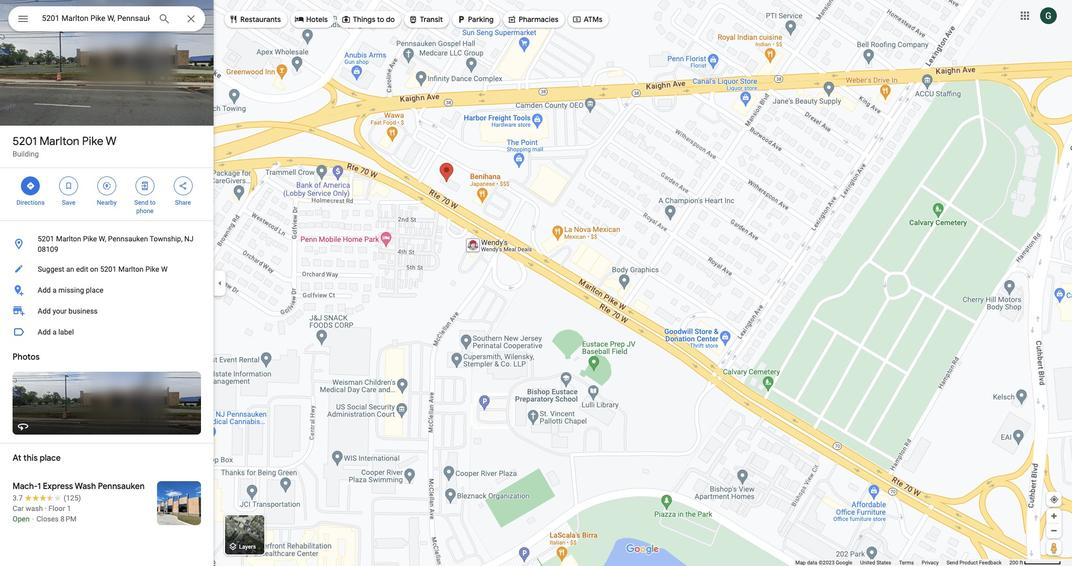 Task type: vqa. For each thing, say whether or not it's contained in the screenshot.
the location
no



Task type: locate. For each thing, give the bounding box(es) containing it.
pennsauken inside 5201 marlton pike w, pennsauken township, nj 08109
[[108, 235, 148, 243]]

5201 marlton pike w, pennsauken township, nj 08109 button
[[0, 229, 214, 259]]

add a missing place button
[[0, 280, 214, 301]]

1 horizontal spatial place
[[86, 286, 104, 294]]

2 vertical spatial add
[[38, 328, 51, 336]]

5201 up 08109
[[38, 235, 54, 243]]

marlton inside 5201 marlton pike w, pennsauken township, nj 08109
[[56, 235, 81, 243]]

1 horizontal spatial send
[[947, 560, 959, 566]]

send inside send product feedback button
[[947, 560, 959, 566]]


[[295, 14, 304, 25]]

a left the label
[[53, 328, 57, 336]]

photos
[[13, 352, 40, 363]]

 restaurants
[[229, 14, 281, 25]]

5201 right on
[[100, 265, 117, 273]]

business
[[69, 307, 98, 315]]

pike for w
[[82, 134, 104, 149]]

phone
[[136, 207, 154, 215]]

5201 up the building
[[13, 134, 37, 149]]

show street view coverage image
[[1047, 540, 1062, 556]]

missing
[[58, 286, 84, 294]]

send
[[134, 199, 148, 206], [947, 560, 959, 566]]

pike inside 5201 marlton pike w building
[[82, 134, 104, 149]]

add a label button
[[0, 322, 214, 343]]


[[342, 14, 351, 25]]

5201 inside 5201 marlton pike w building
[[13, 134, 37, 149]]

1 vertical spatial pike
[[83, 235, 97, 243]]

0 vertical spatial pike
[[82, 134, 104, 149]]

200
[[1010, 560, 1019, 566]]

2 vertical spatial marlton
[[118, 265, 144, 273]]

marlton inside 5201 marlton pike w building
[[39, 134, 79, 149]]

0 vertical spatial 5201
[[13, 134, 37, 149]]

 things to do
[[342, 14, 395, 25]]

1 horizontal spatial to
[[377, 15, 385, 24]]

pennsauken right wash
[[98, 481, 145, 492]]

1 up 8 pm
[[67, 504, 71, 513]]

 button
[[8, 6, 38, 34]]

1 vertical spatial 5201
[[38, 235, 54, 243]]

send up phone
[[134, 199, 148, 206]]

collapse side panel image
[[214, 277, 226, 289]]

place
[[86, 286, 104, 294], [40, 453, 61, 464]]

terms
[[900, 560, 915, 566]]

marlton
[[39, 134, 79, 149], [56, 235, 81, 243], [118, 265, 144, 273]]

pennsauken for w,
[[108, 235, 148, 243]]


[[26, 180, 35, 192]]

place down on
[[86, 286, 104, 294]]

1 vertical spatial w
[[161, 265, 168, 273]]

do
[[386, 15, 395, 24]]

send product feedback
[[947, 560, 1002, 566]]

this
[[23, 453, 38, 464]]

to inside 'send to phone'
[[150, 199, 156, 206]]

0 horizontal spatial 1
[[37, 481, 41, 492]]

1 add from the top
[[38, 286, 51, 294]]

0 vertical spatial pennsauken
[[108, 235, 148, 243]]

w up 
[[106, 134, 117, 149]]

pike down township,
[[145, 265, 159, 273]]

add down suggest
[[38, 286, 51, 294]]

to inside  things to do
[[377, 15, 385, 24]]


[[17, 12, 29, 26]]

0 vertical spatial send
[[134, 199, 148, 206]]

0 vertical spatial place
[[86, 286, 104, 294]]

a
[[53, 286, 57, 294], [53, 328, 57, 336]]

1 horizontal spatial w
[[161, 265, 168, 273]]

pennsauken right 'w,' in the top of the page
[[108, 235, 148, 243]]

1 vertical spatial 1
[[67, 504, 71, 513]]

none field inside 5201 marlton pike w, pennsauken township, nj 08109 field
[[42, 12, 150, 25]]

5201 inside 5201 marlton pike w, pennsauken township, nj 08109
[[38, 235, 54, 243]]

add inside add a missing place button
[[38, 286, 51, 294]]

marlton up 08109
[[56, 235, 81, 243]]

1 vertical spatial place
[[40, 453, 61, 464]]

None field
[[42, 12, 150, 25]]

restaurants
[[240, 15, 281, 24]]

privacy button
[[922, 560, 939, 566]]

1 vertical spatial send
[[947, 560, 959, 566]]

place inside add a missing place button
[[86, 286, 104, 294]]

add for add your business
[[38, 307, 51, 315]]

add inside add a label button
[[38, 328, 51, 336]]

200 ft button
[[1010, 560, 1062, 566]]

2 a from the top
[[53, 328, 57, 336]]


[[508, 14, 517, 25]]

map
[[796, 560, 806, 566]]

data
[[808, 560, 818, 566]]

0 horizontal spatial to
[[150, 199, 156, 206]]

marlton down 5201 marlton pike w, pennsauken township, nj 08109
[[118, 265, 144, 273]]

send product feedback button
[[947, 560, 1002, 566]]

w
[[106, 134, 117, 149], [161, 265, 168, 273]]

1 inside car wash · floor 1 open ⋅ closes 8 pm
[[67, 504, 71, 513]]

1 up 3.7 stars 125 reviews image
[[37, 481, 41, 492]]

to left "do"
[[377, 15, 385, 24]]

a left missing
[[53, 286, 57, 294]]

·
[[45, 504, 47, 513]]

(125)
[[64, 494, 81, 502]]

mach-
[[13, 481, 38, 492]]

closes
[[37, 515, 59, 523]]

5201 for w,
[[38, 235, 54, 243]]

5201 marlton pike w main content
[[0, 0, 214, 566]]

1 a from the top
[[53, 286, 57, 294]]

marlton up 
[[39, 134, 79, 149]]

add left the label
[[38, 328, 51, 336]]

to up phone
[[150, 199, 156, 206]]

2 horizontal spatial 5201
[[100, 265, 117, 273]]

send for send product feedback
[[947, 560, 959, 566]]

⋅
[[31, 515, 35, 523]]

add for add a missing place
[[38, 286, 51, 294]]

0 vertical spatial to
[[377, 15, 385, 24]]

google
[[836, 560, 853, 566]]

1 vertical spatial pennsauken
[[98, 481, 145, 492]]

1 horizontal spatial 5201
[[38, 235, 54, 243]]

0 vertical spatial w
[[106, 134, 117, 149]]

0 vertical spatial marlton
[[39, 134, 79, 149]]

on
[[90, 265, 98, 273]]

©2023
[[819, 560, 835, 566]]

pike up 
[[82, 134, 104, 149]]

show your location image
[[1050, 495, 1060, 504]]

footer containing map data ©2023 google
[[796, 560, 1010, 566]]

0 horizontal spatial w
[[106, 134, 117, 149]]

3.7
[[13, 494, 23, 502]]

3.7 stars 125 reviews image
[[13, 493, 81, 503]]

add inside add your business link
[[38, 307, 51, 315]]

0 vertical spatial a
[[53, 286, 57, 294]]

2 vertical spatial pike
[[145, 265, 159, 273]]

1 vertical spatial marlton
[[56, 235, 81, 243]]


[[64, 180, 73, 192]]

send left product
[[947, 560, 959, 566]]

add
[[38, 286, 51, 294], [38, 307, 51, 315], [38, 328, 51, 336]]

1 vertical spatial add
[[38, 307, 51, 315]]

1 horizontal spatial 1
[[67, 504, 71, 513]]

to
[[377, 15, 385, 24], [150, 199, 156, 206]]

suggest
[[38, 265, 64, 273]]

2 vertical spatial 5201
[[100, 265, 117, 273]]

3 add from the top
[[38, 328, 51, 336]]

pike left 'w,' in the top of the page
[[83, 235, 97, 243]]

 hotels
[[295, 14, 328, 25]]

pike
[[82, 134, 104, 149], [83, 235, 97, 243], [145, 265, 159, 273]]

zoom in image
[[1051, 512, 1059, 520]]

5201 for w
[[13, 134, 37, 149]]

1
[[37, 481, 41, 492], [67, 504, 71, 513]]

place right this
[[40, 453, 61, 464]]

1 vertical spatial a
[[53, 328, 57, 336]]

footer inside google maps 'element'
[[796, 560, 1010, 566]]

add left your
[[38, 307, 51, 315]]

2 add from the top
[[38, 307, 51, 315]]


[[229, 14, 238, 25]]

share
[[175, 199, 191, 206]]

mach-1 express wash pennsauken
[[13, 481, 145, 492]]

0 horizontal spatial send
[[134, 199, 148, 206]]

5201
[[13, 134, 37, 149], [38, 235, 54, 243], [100, 265, 117, 273]]

pennsauken
[[108, 235, 148, 243], [98, 481, 145, 492]]

pike inside button
[[145, 265, 159, 273]]

directions
[[16, 199, 45, 206]]

footer
[[796, 560, 1010, 566]]

5201 marlton pike w building
[[13, 134, 117, 158]]

1 vertical spatial to
[[150, 199, 156, 206]]

w,
[[99, 235, 106, 243]]

w down township,
[[161, 265, 168, 273]]

pike inside 5201 marlton pike w, pennsauken township, nj 08109
[[83, 235, 97, 243]]

car wash · floor 1 open ⋅ closes 8 pm
[[13, 504, 77, 523]]

product
[[960, 560, 979, 566]]

pharmacies
[[519, 15, 559, 24]]

0 vertical spatial add
[[38, 286, 51, 294]]

send inside 'send to phone'
[[134, 199, 148, 206]]

add a label
[[38, 328, 74, 336]]

0 horizontal spatial 5201
[[13, 134, 37, 149]]



Task type: describe. For each thing, give the bounding box(es) containing it.
a for missing
[[53, 286, 57, 294]]

edit
[[76, 265, 88, 273]]

marlton for w
[[39, 134, 79, 149]]

transit
[[420, 15, 443, 24]]

township,
[[150, 235, 183, 243]]

building
[[13, 150, 39, 158]]

things
[[353, 15, 376, 24]]

suggest an edit on 5201 marlton pike w
[[38, 265, 168, 273]]

label
[[58, 328, 74, 336]]

privacy
[[922, 560, 939, 566]]

your
[[53, 307, 67, 315]]

pike for w,
[[83, 235, 97, 243]]

nj
[[184, 235, 194, 243]]

pennsauken for wash
[[98, 481, 145, 492]]

parking
[[468, 15, 494, 24]]

 atms
[[573, 14, 603, 25]]

 pharmacies
[[508, 14, 559, 25]]

car
[[13, 504, 24, 513]]

0 horizontal spatial place
[[40, 453, 61, 464]]


[[409, 14, 418, 25]]

200 ft
[[1010, 560, 1024, 566]]

send for send to phone
[[134, 199, 148, 206]]

w inside button
[[161, 265, 168, 273]]

terms button
[[900, 560, 915, 566]]

08109
[[38, 245, 58, 254]]

wash
[[26, 504, 43, 513]]


[[102, 180, 112, 192]]

 parking
[[457, 14, 494, 25]]

an
[[66, 265, 74, 273]]

add a missing place
[[38, 286, 104, 294]]

 search field
[[8, 6, 205, 34]]

8 pm
[[61, 515, 77, 523]]

ft
[[1020, 560, 1024, 566]]

zoom out image
[[1051, 527, 1059, 535]]

add your business link
[[0, 301, 214, 322]]

add your business
[[38, 307, 98, 315]]

hotels
[[306, 15, 328, 24]]

at this place
[[13, 453, 61, 464]]

map data ©2023 google
[[796, 560, 853, 566]]

states
[[877, 560, 892, 566]]

add for add a label
[[38, 328, 51, 336]]

at
[[13, 453, 21, 464]]

5201 marlton pike w, pennsauken township, nj 08109
[[38, 235, 194, 254]]


[[178, 180, 188, 192]]

save
[[62, 199, 75, 206]]


[[140, 180, 150, 192]]

united states
[[861, 560, 892, 566]]

google account: greg robinson  
(robinsongreg175@gmail.com) image
[[1041, 7, 1058, 24]]

actions for 5201 marlton pike w region
[[0, 168, 214, 221]]

5201 inside button
[[100, 265, 117, 273]]

0 vertical spatial 1
[[37, 481, 41, 492]]

united states button
[[861, 560, 892, 566]]

feedback
[[980, 560, 1002, 566]]

google maps element
[[0, 0, 1073, 566]]

w inside 5201 marlton pike w building
[[106, 134, 117, 149]]


[[457, 14, 466, 25]]


[[573, 14, 582, 25]]

5201 Marlton Pike W, Pennsauken Township, NJ 08109 field
[[8, 6, 205, 31]]

atms
[[584, 15, 603, 24]]

nearby
[[97, 199, 117, 206]]

suggest an edit on 5201 marlton pike w button
[[0, 259, 214, 280]]

 transit
[[409, 14, 443, 25]]

a for label
[[53, 328, 57, 336]]

express
[[43, 481, 73, 492]]

wash
[[75, 481, 96, 492]]

floor
[[49, 504, 65, 513]]

marlton for w,
[[56, 235, 81, 243]]

marlton inside button
[[118, 265, 144, 273]]

send to phone
[[134, 199, 156, 215]]

open
[[13, 515, 30, 523]]

united
[[861, 560, 876, 566]]

layers
[[239, 544, 256, 551]]



